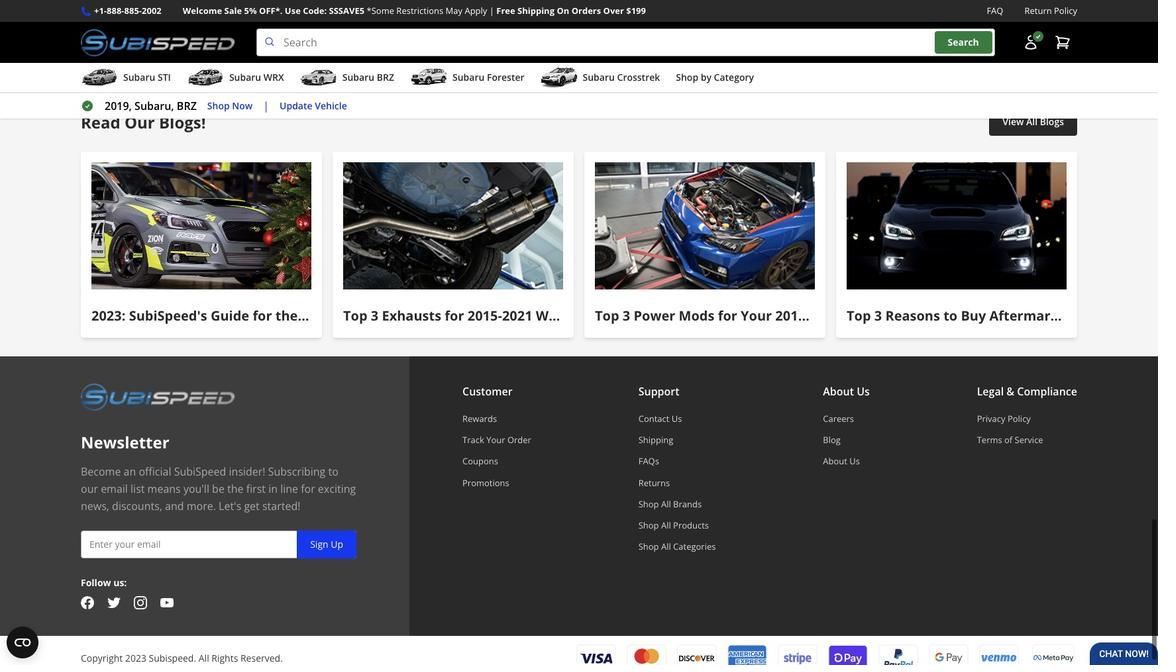 Task type: describe. For each thing, give the bounding box(es) containing it.
3 for power
[[623, 307, 630, 325]]

top for top 3 reasons to buy aftermarket lighting for y
[[847, 307, 871, 325]]

us for the 'contact us' link
[[672, 413, 682, 425]]

twitter logo image
[[107, 597, 121, 610]]

privacy policy
[[977, 413, 1031, 425]]

holidays
[[301, 307, 358, 325]]

become an official subispeed insider! subscribing to our email list means you'll be the first in line for exciting news, discounts, and more. let's get started!
[[81, 464, 356, 513]]

$925.00 link
[[296, 0, 498, 31]]

official
[[139, 464, 171, 479]]

2 about us from the top
[[823, 455, 860, 467]]

blog link
[[823, 434, 870, 446]]

a subaru brz thumbnail image image
[[300, 68, 337, 88]]

a subaru forester thumbnail image image
[[410, 68, 447, 88]]

subaru sti
[[123, 71, 171, 84]]

venmo image
[[979, 644, 1019, 665]]

discounts,
[[112, 499, 162, 513]]

1 about us from the top
[[823, 384, 870, 399]]

sign up button
[[297, 531, 356, 559]]

2023: subispeed's guide for the holidays
[[91, 307, 358, 325]]

news,
[[81, 499, 109, 513]]

subaru wrx button
[[187, 66, 284, 92]]

apply
[[465, 5, 487, 17]]

3 for reasons
[[875, 307, 882, 325]]

order
[[507, 434, 531, 446]]

subaru for subaru sti
[[123, 71, 155, 84]]

legal & compliance
[[977, 384, 1077, 399]]

copyright
[[81, 652, 123, 665]]

category
[[714, 71, 754, 84]]

forester
[[487, 71, 524, 84]]

brands
[[673, 498, 702, 510]]

view all blogs
[[1003, 115, 1064, 128]]

shop for shop by category
[[676, 71, 698, 84]]

top 3 exhausts for 2015-2021 wrx/sti link
[[333, 152, 591, 338]]

subispeed.
[[149, 652, 196, 665]]

to inside become an official subispeed insider! subscribing to our email list means you'll be the first in line for exciting news, discounts, and more. let's get started!
[[328, 464, 338, 479]]

reserved.
[[240, 652, 283, 665]]

&
[[1007, 384, 1015, 399]]

2019,
[[105, 99, 132, 113]]

subscribing
[[268, 464, 326, 479]]

us for 'about us' link
[[850, 455, 860, 467]]

888-
[[107, 5, 124, 17]]

2015-
[[468, 307, 502, 325]]

shop all brands link
[[639, 498, 716, 510]]

subaru wrx
[[229, 71, 284, 84]]

an
[[124, 464, 136, 479]]

for inside become an official subispeed insider! subscribing to our email list means you'll be the first in line for exciting news, discounts, and more. let's get started!
[[301, 482, 315, 496]]

subaru,
[[135, 99, 174, 113]]

orders
[[572, 5, 601, 17]]

+1-
[[94, 5, 107, 17]]

categories
[[673, 541, 716, 553]]

sti
[[158, 71, 171, 84]]

top 3 power mods for your 2015+ wrx for under $500
[[595, 307, 948, 325]]

1 horizontal spatial to
[[944, 307, 958, 325]]

contact us link
[[639, 413, 716, 425]]

you'll
[[183, 482, 209, 496]]

$899.00
[[934, 17, 969, 29]]

lighting
[[1076, 307, 1130, 325]]

shoppay image
[[828, 644, 868, 665]]

update
[[280, 99, 312, 112]]

0 horizontal spatial your
[[486, 434, 505, 446]]

all left "rights" on the bottom of the page
[[199, 652, 209, 665]]

subispeed's
[[129, 307, 207, 325]]

policy for privacy policy
[[1008, 413, 1031, 425]]

us:
[[113, 576, 127, 589]]

the inside become an official subispeed insider! subscribing to our email list means you'll be the first in line for exciting news, discounts, and more. let's get started!
[[227, 482, 244, 496]]

1 horizontal spatial your
[[741, 307, 772, 325]]

2023:
[[91, 307, 126, 325]]

service
[[1015, 434, 1043, 446]]

means
[[148, 482, 181, 496]]

wrx/sti exhaust image
[[343, 163, 563, 290]]

exhausts
[[382, 307, 441, 325]]

more.
[[187, 499, 216, 513]]

and
[[165, 499, 184, 513]]

a subaru crosstrek thumbnail image image
[[540, 68, 577, 88]]

return
[[1025, 5, 1052, 17]]

0 vertical spatial us
[[857, 384, 870, 399]]

customer
[[463, 384, 513, 399]]

top 3 reasons to buy aftermarket lighting for y link
[[836, 152, 1158, 338]]

blog
[[823, 434, 841, 446]]

sign
[[310, 538, 328, 551]]

view
[[1003, 115, 1024, 128]]

open widget image
[[7, 627, 38, 659]]

$925.00
[[296, 17, 331, 29]]

all for blogs
[[1026, 115, 1038, 128]]

policy for return policy
[[1054, 5, 1077, 17]]

$1,450.00
[[83, 17, 126, 29]]

for left 2015-
[[445, 307, 464, 325]]

aftermarket
[[990, 307, 1072, 325]]

get
[[244, 499, 260, 513]]

instagram logo image
[[134, 597, 147, 610]]

button image
[[1023, 35, 1039, 50]]

2019, subaru, brz
[[105, 99, 197, 113]]

up
[[331, 538, 343, 551]]

vehicle
[[315, 99, 347, 112]]

subaru brz
[[342, 71, 394, 84]]

terms of service
[[977, 434, 1043, 446]]

subispeed
[[174, 464, 226, 479]]

wrx/sti aftermarket light image
[[847, 163, 1067, 290]]

subaru for subaru forester
[[453, 71, 485, 84]]

all for categories
[[661, 541, 671, 553]]

for left "y"
[[1133, 307, 1152, 325]]

subaru crosstrek button
[[540, 66, 660, 92]]

search button
[[935, 31, 992, 54]]

shop all products
[[639, 520, 709, 532]]

shop all products link
[[639, 520, 716, 532]]

promotions
[[463, 477, 509, 489]]

1 about from the top
[[823, 384, 854, 399]]

top for top 3 exhausts for 2015-2021 wrx/sti
[[343, 307, 368, 325]]

rewards link
[[463, 413, 531, 425]]

sale
[[224, 5, 242, 17]]

a subaru wrx thumbnail image image
[[187, 68, 224, 88]]

3 for exhausts
[[371, 307, 379, 325]]

top for top 3 power mods for your 2015+ wrx for under $500
[[595, 307, 619, 325]]



Task type: locate. For each thing, give the bounding box(es) containing it.
top 3 exhausts for 2015-2021 wrx/sti
[[343, 307, 591, 325]]

1 horizontal spatial brz
[[377, 71, 394, 84]]

subaru left 'crosstrek' on the top
[[583, 71, 615, 84]]

returns link
[[639, 477, 716, 489]]

the left holidays
[[276, 307, 298, 325]]

metapay image
[[1034, 655, 1073, 662]]

us down blog link
[[850, 455, 860, 467]]

0 vertical spatial |
[[489, 5, 494, 17]]

top right 'wrx/sti'
[[595, 307, 619, 325]]

blogs
[[1040, 115, 1064, 128]]

compliance
[[1017, 384, 1077, 399]]

mods
[[679, 307, 715, 325]]

1 vertical spatial to
[[328, 464, 338, 479]]

about us link
[[823, 455, 870, 467]]

0 vertical spatial subispeed logo image
[[81, 29, 235, 56]]

for right guide
[[253, 307, 272, 325]]

promotions link
[[463, 477, 531, 489]]

2 3 from the left
[[623, 307, 630, 325]]

2 subaru from the left
[[229, 71, 261, 84]]

0 vertical spatial policy
[[1054, 5, 1077, 17]]

subaru up now
[[229, 71, 261, 84]]

shop down shop all products
[[639, 541, 659, 553]]

y
[[1156, 307, 1158, 325]]

your left 2015+
[[741, 307, 772, 325]]

shop left by
[[676, 71, 698, 84]]

about down blog
[[823, 455, 847, 467]]

exciting
[[318, 482, 356, 496]]

subaru left forester
[[453, 71, 485, 84]]

wrx inside dropdown button
[[264, 71, 284, 84]]

subispeed logo image up newsletter
[[81, 383, 235, 411]]

shop inside dropdown button
[[676, 71, 698, 84]]

0 horizontal spatial |
[[263, 99, 269, 113]]

list
[[131, 482, 145, 496]]

subaru sti button
[[81, 66, 171, 92]]

free
[[496, 5, 515, 17]]

1 horizontal spatial 3
[[623, 307, 630, 325]]

now
[[232, 99, 253, 112]]

the right 'be'
[[227, 482, 244, 496]]

brz left a subaru forester thumbnail image
[[377, 71, 394, 84]]

to up exciting
[[328, 464, 338, 479]]

started!
[[262, 499, 300, 513]]

policy right 'return'
[[1054, 5, 1077, 17]]

1 horizontal spatial |
[[489, 5, 494, 17]]

1 vertical spatial your
[[486, 434, 505, 446]]

about
[[823, 384, 854, 399], [823, 455, 847, 467]]

our
[[125, 111, 155, 133]]

privacy
[[977, 413, 1006, 425]]

shop all categories link
[[639, 541, 716, 553]]

1 horizontal spatial policy
[[1054, 5, 1077, 17]]

about up careers
[[823, 384, 854, 399]]

follow us:
[[81, 576, 127, 589]]

be
[[212, 482, 225, 496]]

code:
[[303, 5, 327, 17]]

1 3 from the left
[[371, 307, 379, 325]]

1 vertical spatial wrx
[[817, 307, 847, 325]]

0 horizontal spatial policy
[[1008, 413, 1031, 425]]

| right now
[[263, 99, 269, 113]]

all for brands
[[661, 498, 671, 510]]

update vehicle button
[[280, 99, 347, 114]]

1 vertical spatial policy
[[1008, 413, 1031, 425]]

our
[[81, 482, 98, 496]]

us up careers link
[[857, 384, 870, 399]]

amex image
[[728, 645, 767, 665]]

terms
[[977, 434, 1002, 446]]

top left exhausts
[[343, 307, 368, 325]]

5 subaru from the left
[[583, 71, 615, 84]]

2 about from the top
[[823, 455, 847, 467]]

newsletter
[[81, 431, 169, 453]]

$899.00 link
[[934, 0, 1136, 31]]

youtube logo image
[[160, 597, 174, 610]]

subispeed logo image
[[81, 29, 235, 56], [81, 383, 235, 411]]

3 left exhausts
[[371, 307, 379, 325]]

2 subispeed logo image from the top
[[81, 383, 235, 411]]

1 vertical spatial shipping
[[639, 434, 673, 446]]

wrx/sti engine bay image
[[595, 163, 815, 290]]

$500
[[918, 307, 948, 325]]

subaru inside dropdown button
[[229, 71, 261, 84]]

0 horizontal spatial wrx
[[264, 71, 284, 84]]

careers link
[[823, 413, 870, 425]]

$299.95
[[509, 17, 543, 29]]

rewards
[[463, 413, 497, 425]]

subaru for subaru wrx
[[229, 71, 261, 84]]

1 vertical spatial about us
[[823, 455, 860, 467]]

track your order link
[[463, 434, 531, 446]]

shipping left on
[[518, 5, 555, 17]]

faq
[[987, 5, 1003, 17]]

0 vertical spatial your
[[741, 307, 772, 325]]

0 horizontal spatial shipping
[[518, 5, 555, 17]]

shipping link
[[639, 434, 716, 446]]

0 horizontal spatial the
[[227, 482, 244, 496]]

read
[[81, 111, 120, 133]]

$199
[[626, 5, 646, 17]]

1 vertical spatial brz
[[177, 99, 197, 113]]

support
[[639, 384, 680, 399]]

1 horizontal spatial the
[[276, 307, 298, 325]]

0 vertical spatial shipping
[[518, 5, 555, 17]]

off*.
[[259, 5, 283, 17]]

1 horizontal spatial shipping
[[639, 434, 673, 446]]

+1-888-885-2002
[[94, 5, 162, 17]]

2 vertical spatial us
[[850, 455, 860, 467]]

use
[[285, 5, 301, 17]]

| left free at the top
[[489, 5, 494, 17]]

all for products
[[661, 520, 671, 532]]

2 horizontal spatial top
[[847, 307, 871, 325]]

0 vertical spatial about
[[823, 384, 854, 399]]

to
[[944, 307, 958, 325], [328, 464, 338, 479]]

follow
[[81, 576, 111, 589]]

the
[[276, 307, 298, 325], [227, 482, 244, 496]]

under
[[873, 307, 914, 325]]

googlepay image
[[929, 644, 969, 665]]

3 3 from the left
[[875, 307, 882, 325]]

1 top from the left
[[343, 307, 368, 325]]

shop down returns
[[639, 498, 659, 510]]

1 horizontal spatial wrx
[[817, 307, 847, 325]]

copyright 2023 subispeed. all rights reserved.
[[81, 652, 283, 665]]

885-
[[124, 5, 142, 17]]

view all blogs link
[[989, 108, 1077, 136]]

on
[[557, 5, 569, 17]]

policy up "terms of service" link
[[1008, 413, 1031, 425]]

wrx right 2015+
[[817, 307, 847, 325]]

subispeed logo image down 2002 at the left top of page
[[81, 29, 235, 56]]

mastercard image
[[627, 645, 667, 665]]

contact us
[[639, 413, 682, 425]]

welcome sale 5% off*. use code: sssave5 *some restrictions may apply | free shipping on orders over $199
[[183, 5, 646, 17]]

about us down blog link
[[823, 455, 860, 467]]

about us up careers link
[[823, 384, 870, 399]]

Enter your email text field
[[81, 531, 356, 559]]

wrx up update
[[264, 71, 284, 84]]

visa image
[[576, 645, 616, 665]]

0 vertical spatial the
[[276, 307, 298, 325]]

shop for shop all categories
[[639, 541, 659, 553]]

return policy
[[1025, 5, 1077, 17]]

discover image
[[677, 645, 717, 665]]

1 vertical spatial |
[[263, 99, 269, 113]]

0 vertical spatial brz
[[377, 71, 394, 84]]

subaru for subaru crosstrek
[[583, 71, 615, 84]]

5%
[[244, 5, 257, 17]]

terms of service link
[[977, 434, 1077, 446]]

0 horizontal spatial brz
[[177, 99, 197, 113]]

rights
[[212, 652, 238, 665]]

facebook logo image
[[81, 597, 94, 610]]

us up shipping link
[[672, 413, 682, 425]]

3 top from the left
[[847, 307, 871, 325]]

subaru inside dropdown button
[[123, 71, 155, 84]]

shipping
[[518, 5, 555, 17], [639, 434, 673, 446]]

0 vertical spatial to
[[944, 307, 958, 325]]

0 vertical spatial wrx
[[264, 71, 284, 84]]

0 vertical spatial about us
[[823, 384, 870, 399]]

shipping down contact
[[639, 434, 673, 446]]

wrx/sti interior image
[[91, 163, 311, 290]]

track
[[463, 434, 484, 446]]

search input field
[[256, 29, 995, 56]]

all right the view
[[1026, 115, 1038, 128]]

1 horizontal spatial top
[[595, 307, 619, 325]]

all inside view all blogs link
[[1026, 115, 1038, 128]]

2023
[[125, 652, 146, 665]]

shop down shop all brands
[[639, 520, 659, 532]]

may
[[446, 5, 463, 17]]

1 vertical spatial subispeed logo image
[[81, 383, 235, 411]]

your
[[741, 307, 772, 325], [486, 434, 505, 446]]

0 horizontal spatial 3
[[371, 307, 379, 325]]

1 vertical spatial the
[[227, 482, 244, 496]]

products
[[673, 520, 709, 532]]

4 subaru from the left
[[453, 71, 485, 84]]

subaru for subaru brz
[[342, 71, 374, 84]]

all down shop all brands
[[661, 520, 671, 532]]

2 top from the left
[[595, 307, 619, 325]]

1 subispeed logo image from the top
[[81, 29, 235, 56]]

1 vertical spatial us
[[672, 413, 682, 425]]

paypal image
[[879, 644, 918, 665]]

for right mods
[[718, 307, 737, 325]]

top 3 power mods for your 2015+ wrx for under $500 link
[[584, 152, 948, 338]]

all left brands
[[661, 498, 671, 510]]

+1-888-885-2002 link
[[94, 4, 162, 18]]

shop left now
[[207, 99, 230, 112]]

stripe image
[[778, 645, 818, 665]]

for left under
[[851, 307, 870, 325]]

faq link
[[987, 4, 1003, 18]]

3 left reasons
[[875, 307, 882, 325]]

update vehicle
[[280, 99, 347, 112]]

subaru forester button
[[410, 66, 524, 92]]

top left under
[[847, 307, 871, 325]]

shop for shop all products
[[639, 520, 659, 532]]

2015+
[[775, 307, 813, 325]]

3 left power
[[623, 307, 630, 325]]

subaru left sti
[[123, 71, 155, 84]]

let's
[[219, 499, 241, 513]]

subaru up vehicle
[[342, 71, 374, 84]]

0 horizontal spatial to
[[328, 464, 338, 479]]

3 subaru from the left
[[342, 71, 374, 84]]

shop for shop all brands
[[639, 498, 659, 510]]

1 vertical spatial about
[[823, 455, 847, 467]]

to left buy
[[944, 307, 958, 325]]

reasons
[[886, 307, 940, 325]]

a subaru sti thumbnail image image
[[81, 68, 118, 88]]

shop by category
[[676, 71, 754, 84]]

blogs!
[[159, 111, 206, 133]]

0 horizontal spatial top
[[343, 307, 368, 325]]

your down rewards link
[[486, 434, 505, 446]]

|
[[489, 5, 494, 17], [263, 99, 269, 113]]

about us
[[823, 384, 870, 399], [823, 455, 860, 467]]

shop for shop now
[[207, 99, 230, 112]]

2002
[[142, 5, 162, 17]]

brz inside dropdown button
[[377, 71, 394, 84]]

1 subaru from the left
[[123, 71, 155, 84]]

2023: subispeed's guide for the holidays link
[[81, 152, 358, 338]]

2 horizontal spatial 3
[[875, 307, 882, 325]]

all
[[1026, 115, 1038, 128], [661, 498, 671, 510], [661, 520, 671, 532], [661, 541, 671, 553], [199, 652, 209, 665]]

legal
[[977, 384, 1004, 399]]

of
[[1005, 434, 1013, 446]]

all down shop all products
[[661, 541, 671, 553]]

for right line
[[301, 482, 315, 496]]

wrx
[[264, 71, 284, 84], [817, 307, 847, 325]]

brz right subaru,
[[177, 99, 197, 113]]



